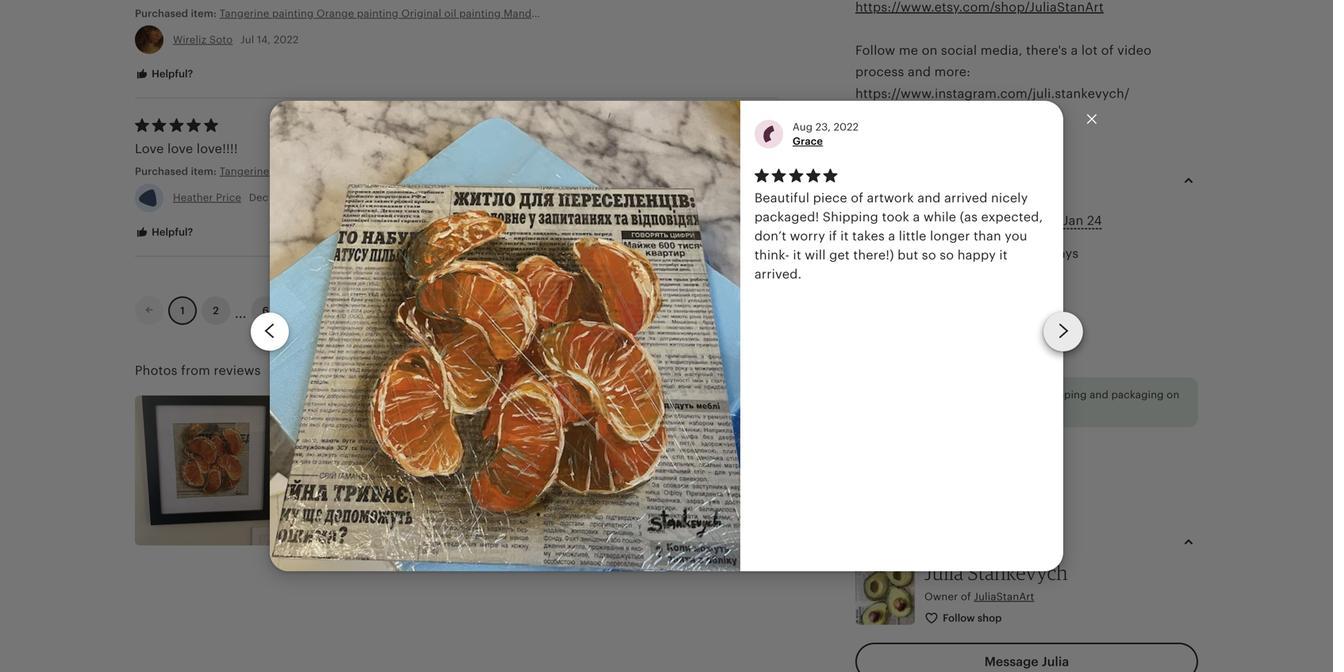 Task type: describe. For each thing, give the bounding box(es) containing it.
piece
[[813, 191, 847, 205]]

love!!!!
[[197, 142, 238, 156]]

accepted
[[930, 246, 989, 261]]

1 so from the left
[[922, 248, 936, 262]]

3,
[[271, 192, 281, 204]]

arrived.
[[755, 267, 802, 281]]

me
[[899, 43, 918, 57]]

jul
[[240, 34, 254, 46]]

6 link
[[251, 296, 280, 325]]

days
[[1050, 246, 1079, 261]]

lot
[[1082, 43, 1098, 57]]

item quality
[[563, 119, 626, 131]]

will
[[805, 248, 826, 262]]

julia stankevych owner of
[[925, 561, 1068, 603]]

you
[[1005, 229, 1027, 243]]

1 horizontal spatial dec
[[1016, 214, 1040, 228]]

offsets
[[889, 389, 923, 401]]

julia stankevych image
[[855, 565, 915, 625]]

0 vertical spatial from
[[181, 363, 210, 378]]

2022 for jul 14, 2022
[[274, 34, 299, 46]]

service
[[619, 191, 657, 204]]

2 horizontal spatial it
[[999, 248, 1008, 262]]

video
[[1117, 43, 1152, 57]]

https://www.instagram.com/juli.stankevych/
[[855, 86, 1130, 101]]

on inside "etsy offsets carbon emissions from shipping and packaging on this purchase."
[[1167, 389, 1180, 401]]

nicely
[[991, 191, 1028, 205]]

14,
[[257, 34, 271, 46]]

follow shop button
[[913, 604, 1015, 633]]

2021
[[284, 192, 307, 204]]

love
[[167, 142, 193, 156]]

order today to get by dec 28-jan 24
[[879, 214, 1102, 228]]

2 purchased item: from the top
[[135, 166, 220, 177]]

love
[[135, 142, 164, 156]]

3.0
[[748, 171, 765, 183]]

reviews
[[214, 363, 261, 378]]

aug 23, 2022 grace
[[793, 121, 859, 147]]

0 vertical spatial shipping
[[563, 155, 611, 168]]

beautiful
[[755, 191, 810, 205]]

2 purchased from the top
[[135, 166, 188, 177]]

photos from reviews dialog
[[0, 0, 1333, 672]]

follow for follow shop
[[943, 612, 975, 624]]

1
[[180, 305, 185, 316]]

stankevych
[[968, 561, 1068, 584]]

photos from reviews
[[135, 363, 261, 378]]

follow me on social media, there's a lot of video process and more: https://www.instagram.com/juli.stankevych/
[[855, 43, 1152, 101]]

carbon
[[926, 389, 961, 401]]

there's
[[1026, 43, 1067, 57]]

artwork
[[867, 191, 914, 205]]

5.0 for item quality
[[748, 134, 765, 147]]

media,
[[981, 43, 1023, 57]]

think-
[[755, 248, 790, 262]]

returns accepted button
[[879, 242, 989, 265]]

worry
[[790, 229, 825, 243]]

2 item: from the top
[[191, 166, 217, 177]]

follow for follow me on social media, there's a lot of video process and more: https://www.instagram.com/juli.stankevych/
[[855, 43, 895, 57]]

and inside follow me on social media, there's a lot of video process and more: https://www.instagram.com/juli.stankevych/
[[908, 65, 931, 79]]

purchase.
[[886, 404, 936, 416]]

if
[[829, 229, 837, 243]]

julia
[[925, 561, 964, 584]]

emissions
[[964, 389, 1014, 401]]

owner
[[925, 591, 958, 603]]

grace link
[[793, 135, 823, 147]]

returns accepted within 14 days
[[879, 246, 1079, 261]]

little
[[899, 229, 927, 243]]

grace
[[793, 135, 823, 147]]

photos
[[135, 363, 177, 378]]

…
[[235, 299, 247, 322]]

than
[[974, 229, 1001, 243]]

process
[[855, 65, 904, 79]]

more:
[[935, 65, 971, 79]]

etsy offsets carbon emissions from shipping and packaging on this purchase.
[[865, 389, 1180, 416]]

etsy
[[865, 389, 886, 401]]



Task type: vqa. For each thing, say whether or not it's contained in the screenshot.
topmost vintage
no



Task type: locate. For each thing, give the bounding box(es) containing it.
1 horizontal spatial it
[[841, 229, 849, 243]]

2 vertical spatial a
[[888, 229, 895, 243]]

1 horizontal spatial so
[[940, 248, 954, 262]]

on
[[922, 43, 938, 57], [1167, 389, 1180, 401]]

5.0 up 3.0
[[748, 134, 765, 147]]

order
[[879, 214, 915, 228]]

customer
[[563, 191, 616, 204]]

5.0 up don't
[[748, 207, 765, 219]]

a inside follow me on social media, there's a lot of video process and more: https://www.instagram.com/juli.stankevych/
[[1071, 43, 1078, 57]]

1 link
[[168, 296, 197, 325]]

it right if
[[841, 229, 849, 243]]

1 horizontal spatial on
[[1167, 389, 1180, 401]]

1 vertical spatial of
[[851, 191, 863, 205]]

1 vertical spatial get
[[829, 248, 850, 262]]

follow down "owner"
[[943, 612, 975, 624]]

2
[[213, 305, 219, 316]]

so right but
[[922, 248, 936, 262]]

to
[[957, 214, 970, 228]]

follow up process on the top right of the page
[[855, 43, 895, 57]]

of right the lot
[[1101, 43, 1114, 57]]

this
[[865, 404, 883, 416]]

0 vertical spatial get
[[974, 214, 994, 228]]

1 item: from the top
[[191, 7, 217, 19]]

0 horizontal spatial from
[[181, 363, 210, 378]]

packaging
[[1111, 389, 1164, 401]]

14
[[1034, 246, 1047, 261]]

get
[[974, 214, 994, 228], [829, 248, 850, 262]]

0 horizontal spatial dec
[[249, 192, 269, 204]]

1 horizontal spatial shipping
[[823, 210, 879, 224]]

0 vertical spatial purchased item:
[[135, 7, 220, 19]]

and right shipping
[[1090, 389, 1109, 401]]

returns
[[879, 246, 927, 261]]

of right piece
[[851, 191, 863, 205]]

1 vertical spatial on
[[1167, 389, 1180, 401]]

1 horizontal spatial of
[[961, 591, 971, 603]]

1 vertical spatial follow
[[943, 612, 975, 624]]

1 horizontal spatial follow
[[943, 612, 975, 624]]

2 so from the left
[[940, 248, 954, 262]]

0 horizontal spatial follow
[[855, 43, 895, 57]]

get inside beautiful piece of artwork and arrived nicely packaged! shipping took a while (as expected, don't worry if it takes a little longer than you think- it will get there!) but so so happy it arrived.
[[829, 248, 850, 262]]

2 vertical spatial of
[[961, 591, 971, 603]]

love love love!!!!
[[135, 142, 238, 156]]

1 purchased from the top
[[135, 7, 188, 19]]

shipping up if
[[823, 210, 879, 224]]

aug
[[793, 121, 813, 133]]

item
[[563, 119, 587, 131]]

0 vertical spatial of
[[1101, 43, 1114, 57]]

1 vertical spatial a
[[913, 210, 920, 224]]

on right me
[[922, 43, 938, 57]]

it down you
[[999, 248, 1008, 262]]

1 vertical spatial 2022
[[834, 121, 859, 133]]

0 horizontal spatial shipping
[[563, 155, 611, 168]]

a
[[1071, 43, 1078, 57], [913, 210, 920, 224], [888, 229, 895, 243]]

2 horizontal spatial of
[[1101, 43, 1114, 57]]

of
[[1101, 43, 1114, 57], [851, 191, 863, 205], [961, 591, 971, 603]]

from inside "etsy offsets carbon emissions from shipping and packaging on this purchase."
[[1017, 389, 1040, 401]]

5.0
[[748, 134, 765, 147], [748, 207, 765, 219]]

dec
[[249, 192, 269, 204], [1016, 214, 1040, 228]]

jul 14, 2022
[[238, 34, 299, 46]]

0 vertical spatial on
[[922, 43, 938, 57]]

follow inside follow me on social media, there's a lot of video process and more: https://www.instagram.com/juli.stankevych/
[[855, 43, 895, 57]]

by
[[998, 214, 1013, 228]]

longer
[[930, 229, 970, 243]]

don't
[[755, 229, 787, 243]]

today
[[919, 214, 954, 228]]

on right packaging
[[1167, 389, 1180, 401]]

it left will
[[793, 248, 801, 262]]

and down me
[[908, 65, 931, 79]]

0 horizontal spatial on
[[922, 43, 938, 57]]

happy
[[958, 248, 996, 262]]

so down longer
[[940, 248, 954, 262]]

follow shop
[[943, 612, 1002, 624]]

dec up you
[[1016, 214, 1040, 228]]

so
[[922, 248, 936, 262], [940, 248, 954, 262]]

shipping up customer
[[563, 155, 611, 168]]

0 horizontal spatial a
[[888, 229, 895, 243]]

from left shipping
[[1017, 389, 1040, 401]]

but
[[898, 248, 918, 262]]

follow inside button
[[943, 612, 975, 624]]

0 vertical spatial 5.0
[[748, 134, 765, 147]]

0 horizontal spatial of
[[851, 191, 863, 205]]

1 vertical spatial shipping
[[823, 210, 879, 224]]

1 vertical spatial dec
[[1016, 214, 1040, 228]]

1 vertical spatial from
[[1017, 389, 1040, 401]]

from
[[181, 363, 210, 378], [1017, 389, 1040, 401]]

1 purchased item: from the top
[[135, 7, 220, 19]]

1 horizontal spatial a
[[913, 210, 920, 224]]

2 horizontal spatial a
[[1071, 43, 1078, 57]]

dec 3, 2021
[[246, 192, 307, 204]]

2022 right 23,
[[834, 121, 859, 133]]

24
[[1087, 214, 1102, 228]]

and inside beautiful piece of artwork and arrived nicely packaged! shipping took a while (as expected, don't worry if it takes a little longer than you think- it will get there!) but so so happy it arrived.
[[918, 191, 941, 205]]

5.0 for customer service
[[748, 207, 765, 219]]

2022 inside aug 23, 2022 grace
[[834, 121, 859, 133]]

a left the lot
[[1071, 43, 1078, 57]]

shipping
[[563, 155, 611, 168], [823, 210, 879, 224]]

1 horizontal spatial get
[[974, 214, 994, 228]]

there!)
[[853, 248, 894, 262]]

0 vertical spatial purchased
[[135, 7, 188, 19]]

6
[[262, 305, 269, 316]]

get down if
[[829, 248, 850, 262]]

0 horizontal spatial it
[[793, 248, 801, 262]]

while
[[924, 210, 956, 224]]

and
[[908, 65, 931, 79], [918, 191, 941, 205], [1090, 389, 1109, 401]]

takes
[[852, 229, 885, 243]]

customer service
[[563, 191, 657, 204]]

1 horizontal spatial 2022
[[834, 121, 859, 133]]

0 vertical spatial a
[[1071, 43, 1078, 57]]

2 link
[[202, 296, 230, 325]]

0 vertical spatial item:
[[191, 7, 217, 19]]

follow
[[855, 43, 895, 57], [943, 612, 975, 624]]

shipping
[[1043, 389, 1087, 401]]

and up while
[[918, 191, 941, 205]]

and inside "etsy offsets carbon emissions from shipping and packaging on this purchase."
[[1090, 389, 1109, 401]]

dec left 3,
[[249, 192, 269, 204]]

from right photos
[[181, 363, 210, 378]]

of up follow shop button
[[961, 591, 971, 603]]

0 vertical spatial 2022
[[274, 34, 299, 46]]

of inside julia stankevych owner of
[[961, 591, 971, 603]]

of inside follow me on social media, there's a lot of video process and more: https://www.instagram.com/juli.stankevych/
[[1101, 43, 1114, 57]]

2022 right 14,
[[274, 34, 299, 46]]

1 horizontal spatial from
[[1017, 389, 1040, 401]]

quality
[[590, 119, 626, 131]]

28-
[[1044, 214, 1063, 228]]

of inside beautiful piece of artwork and arrived nicely packaged! shipping took a while (as expected, don't worry if it takes a little longer than you think- it will get there!) but so so happy it arrived.
[[851, 191, 863, 205]]

0 vertical spatial follow
[[855, 43, 895, 57]]

(as
[[960, 210, 978, 224]]

23,
[[816, 121, 831, 133]]

0 horizontal spatial 2022
[[274, 34, 299, 46]]

2 5.0 from the top
[[748, 207, 765, 219]]

within
[[992, 246, 1030, 261]]

purchased item:
[[135, 7, 220, 19], [135, 166, 220, 177]]

beautiful piece of artwork and arrived nicely packaged! shipping took a while (as expected, don't worry if it takes a little longer than you think- it will get there!) but so so happy it arrived.
[[755, 191, 1043, 281]]

a down order
[[888, 229, 895, 243]]

jan
[[1063, 214, 1084, 228]]

social
[[941, 43, 977, 57]]

item:
[[191, 7, 217, 19], [191, 166, 217, 177]]

1 vertical spatial and
[[918, 191, 941, 205]]

0 horizontal spatial so
[[922, 248, 936, 262]]

a up little
[[913, 210, 920, 224]]

1 vertical spatial purchased item:
[[135, 166, 220, 177]]

2 vertical spatial and
[[1090, 389, 1109, 401]]

it
[[841, 229, 849, 243], [793, 248, 801, 262], [999, 248, 1008, 262]]

2022
[[274, 34, 299, 46], [834, 121, 859, 133]]

shipping inside beautiful piece of artwork and arrived nicely packaged! shipping took a while (as expected, don't worry if it takes a little longer than you think- it will get there!) but so so happy it arrived.
[[823, 210, 879, 224]]

1 vertical spatial item:
[[191, 166, 217, 177]]

0 horizontal spatial get
[[829, 248, 850, 262]]

purchased
[[135, 7, 188, 19], [135, 166, 188, 177]]

1 vertical spatial 5.0
[[748, 207, 765, 219]]

dec 28-jan 24 button
[[1016, 209, 1102, 232]]

packaged!
[[755, 210, 819, 224]]

get up than
[[974, 214, 994, 228]]

1 5.0 from the top
[[748, 134, 765, 147]]

shop
[[978, 612, 1002, 624]]

expected,
[[981, 210, 1043, 224]]

took
[[882, 210, 910, 224]]

on inside follow me on social media, there's a lot of video process and more: https://www.instagram.com/juli.stankevych/
[[922, 43, 938, 57]]

1 vertical spatial purchased
[[135, 166, 188, 177]]

arrived
[[944, 191, 988, 205]]

0 vertical spatial and
[[908, 65, 931, 79]]

0 vertical spatial dec
[[249, 192, 269, 204]]

2022 for aug 23, 2022 grace
[[834, 121, 859, 133]]



